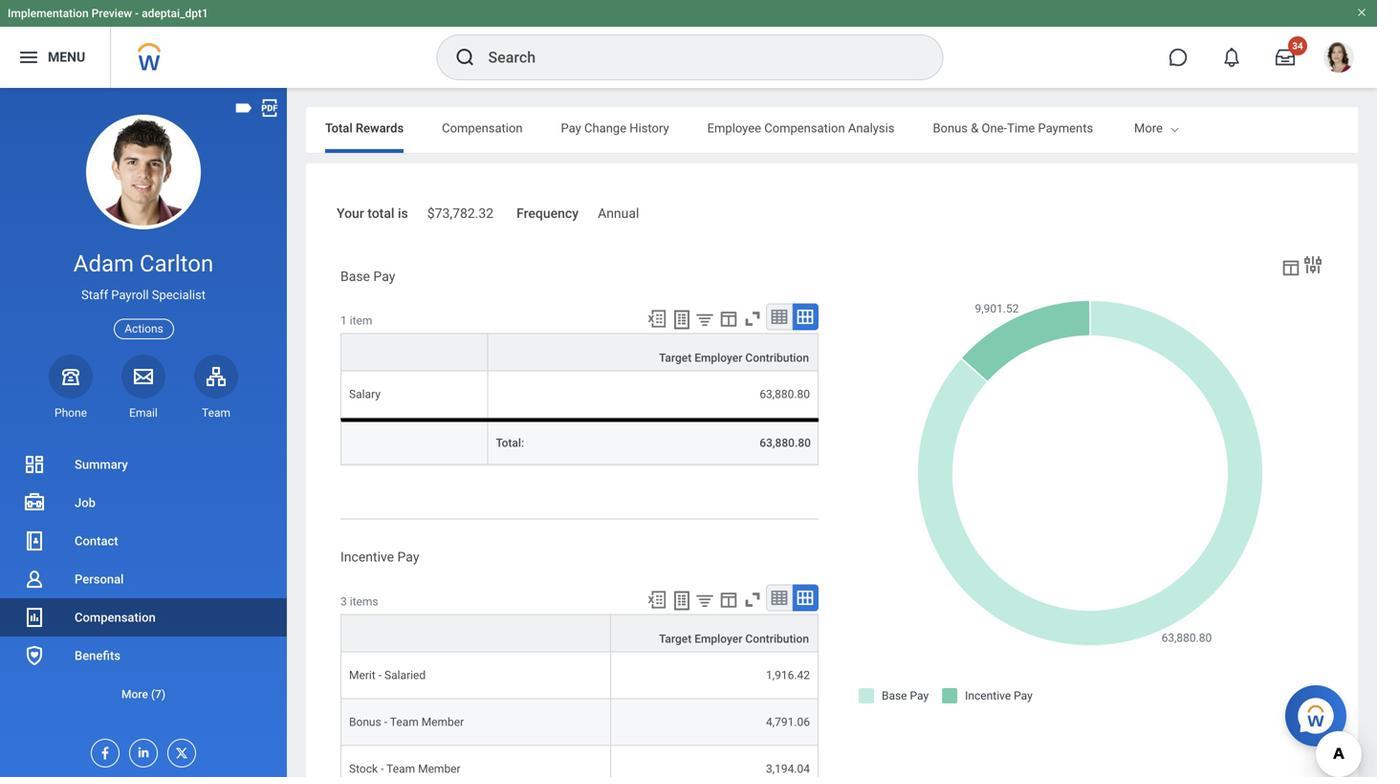 Task type: locate. For each thing, give the bounding box(es) containing it.
1 vertical spatial select to filter grid data image
[[694, 591, 716, 611]]

tag image
[[233, 98, 254, 119]]

4 row from the top
[[341, 700, 819, 747]]

target for incentive pay
[[659, 633, 692, 646]]

1 vertical spatial toolbar
[[638, 585, 819, 615]]

2 contribution from the top
[[746, 633, 809, 646]]

1 vertical spatial click to view/edit grid preferences image
[[718, 590, 739, 611]]

menu banner
[[0, 0, 1378, 88]]

bonus for bonus - team member
[[349, 716, 381, 729]]

fullscreen image for incentive pay
[[742, 590, 763, 611]]

expand table image
[[796, 308, 815, 327], [796, 589, 815, 608]]

personal
[[75, 573, 124, 587]]

pay
[[561, 121, 581, 135], [373, 269, 395, 284], [398, 550, 419, 566]]

total:
[[496, 437, 524, 450]]

select to filter grid data image
[[694, 309, 716, 330], [694, 591, 716, 611]]

profile logan mcneil image
[[1324, 42, 1355, 77]]

more for more (7)
[[121, 688, 148, 702]]

0 vertical spatial more
[[1135, 121, 1163, 135]]

team for bonus
[[390, 716, 419, 729]]

staff
[[81, 288, 108, 302]]

more inside dropdown button
[[121, 688, 148, 702]]

target employer contribution button down export to excel icon
[[611, 616, 818, 652]]

team
[[202, 406, 231, 420], [390, 716, 419, 729], [387, 763, 415, 776]]

1 contribution from the top
[[746, 352, 809, 365]]

team right stock
[[387, 763, 415, 776]]

select to filter grid data image right export to excel image
[[694, 309, 716, 330]]

compensation image
[[23, 606, 46, 629]]

select to filter grid data image right export to excel icon
[[694, 591, 716, 611]]

63,880.80
[[760, 388, 810, 401], [760, 437, 811, 450]]

pay right base
[[373, 269, 395, 284]]

rewards
[[356, 121, 404, 135]]

0 vertical spatial team
[[202, 406, 231, 420]]

target employer contribution button down export to excel image
[[488, 334, 818, 371]]

target employer contribution button
[[488, 334, 818, 371], [611, 616, 818, 652]]

compensation
[[442, 121, 523, 135], [765, 121, 845, 135], [75, 611, 156, 625]]

bonus
[[933, 121, 968, 135], [349, 716, 381, 729]]

2 export to worksheets image from the top
[[671, 590, 694, 613]]

2 click to view/edit grid preferences image from the top
[[718, 590, 739, 611]]

configure and view chart data image
[[1302, 253, 1325, 276]]

target employer contribution
[[659, 352, 809, 365], [659, 633, 809, 646]]

fullscreen image
[[742, 309, 763, 330], [742, 590, 763, 611]]

employer
[[695, 352, 743, 365], [695, 633, 743, 646]]

items
[[350, 595, 378, 609]]

pay left change
[[561, 121, 581, 135]]

target employer contribution row
[[341, 333, 819, 372], [341, 615, 819, 653]]

3 row from the top
[[341, 653, 819, 700]]

compensation link
[[0, 599, 287, 637]]

target employer contribution row down export to excel icon
[[341, 615, 819, 653]]

target employer contribution button for incentive pay
[[611, 616, 818, 652]]

1 horizontal spatial more
[[1135, 121, 1163, 135]]

1 click to view/edit grid preferences image from the top
[[718, 309, 739, 330]]

cell
[[341, 419, 488, 465]]

- right preview
[[135, 7, 139, 20]]

implementation
[[8, 7, 89, 20]]

merit - salaried
[[349, 669, 426, 683]]

row containing salary
[[341, 372, 819, 419]]

click to view/edit grid preferences image for incentive pay
[[718, 590, 739, 611]]

- down merit - salaried
[[384, 716, 387, 729]]

2 employer from the top
[[695, 633, 743, 646]]

toolbar for base pay
[[638, 304, 819, 333]]

1 vertical spatial expand table image
[[796, 589, 815, 608]]

- right merit at the left bottom of the page
[[379, 669, 382, 683]]

close environment banner image
[[1356, 7, 1368, 18]]

1 vertical spatial table image
[[770, 589, 789, 608]]

export to excel image
[[647, 590, 668, 611]]

1 vertical spatial bonus
[[349, 716, 381, 729]]

1 employer from the top
[[695, 352, 743, 365]]

1 expand table image from the top
[[796, 308, 815, 327]]

0 vertical spatial employer
[[695, 352, 743, 365]]

0 vertical spatial target employer contribution row
[[341, 333, 819, 372]]

2 select to filter grid data image from the top
[[694, 591, 716, 611]]

toolbar
[[638, 304, 819, 333], [638, 585, 819, 615]]

1 vertical spatial team
[[390, 716, 419, 729]]

more
[[1135, 121, 1163, 135], [121, 688, 148, 702]]

row containing merit - salaried
[[341, 653, 819, 700]]

compensation down personal
[[75, 611, 156, 625]]

0 vertical spatial target employer contribution button
[[488, 334, 818, 371]]

target employer contribution row down export to excel image
[[341, 333, 819, 372]]

team up stock - team member at the left of the page
[[390, 716, 419, 729]]

tab list containing total rewards
[[306, 107, 1358, 153]]

0 vertical spatial expand table image
[[796, 308, 815, 327]]

0 vertical spatial target
[[659, 352, 692, 365]]

job link
[[0, 484, 287, 522]]

more (7)
[[121, 688, 166, 702]]

click to view/edit grid preferences image right export to excel icon
[[718, 590, 739, 611]]

list
[[0, 446, 287, 714]]

list containing summary
[[0, 446, 287, 714]]

click to view/edit grid preferences image right export to excel image
[[718, 309, 739, 330]]

more right payments on the right of page
[[1135, 121, 1163, 135]]

bonus left & at the top right of the page
[[933, 121, 968, 135]]

target
[[659, 352, 692, 365], [659, 633, 692, 646]]

row containing stock - team member
[[341, 747, 819, 778]]

0 vertical spatial 63,880.80
[[760, 388, 810, 401]]

salary
[[349, 388, 381, 401]]

export to worksheets image for base pay
[[671, 309, 694, 331]]

total rewards
[[325, 121, 404, 135]]

1 table image from the top
[[770, 308, 789, 327]]

1 vertical spatial export to worksheets image
[[671, 590, 694, 613]]

team inside navigation pane region
[[202, 406, 231, 420]]

summary image
[[23, 453, 46, 476]]

2 63,880.80 from the top
[[760, 437, 811, 450]]

member
[[422, 716, 464, 729], [418, 763, 461, 776]]

phone
[[55, 406, 87, 420]]

1 vertical spatial more
[[121, 688, 148, 702]]

inbox large image
[[1276, 48, 1295, 67]]

change
[[585, 121, 627, 135]]

team down view team icon
[[202, 406, 231, 420]]

more left '(7)'
[[121, 688, 148, 702]]

export to worksheets image right export to excel icon
[[671, 590, 694, 613]]

target down export to excel icon
[[659, 633, 692, 646]]

1 vertical spatial contribution
[[746, 633, 809, 646]]

2 vertical spatial team
[[387, 763, 415, 776]]

is
[[398, 206, 408, 221]]

bonus up stock
[[349, 716, 381, 729]]

0 vertical spatial export to worksheets image
[[671, 309, 694, 331]]

2 target employer contribution from the top
[[659, 633, 809, 646]]

2 table image from the top
[[770, 589, 789, 608]]

benefits
[[75, 649, 121, 663]]

2 expand table image from the top
[[796, 589, 815, 608]]

1 vertical spatial target employer contribution button
[[611, 616, 818, 652]]

email adam carlton element
[[121, 405, 165, 421]]

actions button
[[114, 319, 174, 339]]

5 row from the top
[[341, 747, 819, 778]]

1 horizontal spatial bonus
[[933, 121, 968, 135]]

target employer contribution down export to excel image
[[659, 352, 809, 365]]

0 vertical spatial toolbar
[[638, 304, 819, 333]]

2 toolbar from the top
[[638, 585, 819, 615]]

0 vertical spatial table image
[[770, 308, 789, 327]]

2 horizontal spatial pay
[[561, 121, 581, 135]]

0 horizontal spatial more
[[121, 688, 148, 702]]

pay right incentive
[[398, 550, 419, 566]]

export to worksheets image
[[671, 309, 694, 331], [671, 590, 694, 613]]

63,880.80 for total:
[[760, 437, 811, 450]]

contribution
[[746, 352, 809, 365], [746, 633, 809, 646]]

summary link
[[0, 446, 287, 484]]

0 vertical spatial target employer contribution
[[659, 352, 809, 365]]

contribution for incentive pay
[[746, 633, 809, 646]]

4,791.06
[[766, 716, 810, 729]]

1,916.42
[[766, 669, 810, 683]]

0 horizontal spatial bonus
[[349, 716, 381, 729]]

2 vertical spatial pay
[[398, 550, 419, 566]]

0 vertical spatial member
[[422, 716, 464, 729]]

total
[[368, 206, 395, 221]]

member down bonus - team member
[[418, 763, 461, 776]]

click to view/edit grid preferences image
[[718, 309, 739, 330], [718, 590, 739, 611]]

employer for incentive pay
[[695, 633, 743, 646]]

stock
[[349, 763, 378, 776]]

export to worksheets image right export to excel image
[[671, 309, 694, 331]]

1 vertical spatial member
[[418, 763, 461, 776]]

compensation left analysis
[[765, 121, 845, 135]]

job image
[[23, 492, 46, 515]]

bonus inside row
[[349, 716, 381, 729]]

notifications large image
[[1223, 48, 1242, 67]]

table image
[[770, 308, 789, 327], [770, 589, 789, 608]]

0 vertical spatial bonus
[[933, 121, 968, 135]]

1 target employer contribution row from the top
[[341, 333, 819, 372]]

- right stock
[[381, 763, 384, 776]]

contact image
[[23, 530, 46, 553]]

1 63,880.80 from the top
[[760, 388, 810, 401]]

annual
[[598, 206, 639, 221]]

1 horizontal spatial compensation
[[442, 121, 523, 135]]

more (7) button
[[0, 683, 287, 706]]

target down export to excel image
[[659, 352, 692, 365]]

1 vertical spatial target
[[659, 633, 692, 646]]

2 row from the top
[[341, 419, 819, 465]]

&
[[971, 121, 979, 135]]

0 horizontal spatial compensation
[[75, 611, 156, 625]]

1 vertical spatial target employer contribution
[[659, 633, 809, 646]]

compensation down search icon
[[442, 121, 523, 135]]

$73,782.32
[[427, 206, 494, 221]]

view worker - table image
[[1281, 257, 1302, 278]]

1 select to filter grid data image from the top
[[694, 309, 716, 330]]

1 target from the top
[[659, 352, 692, 365]]

(7)
[[151, 688, 166, 702]]

implementation preview -   adeptai_dpt1
[[8, 7, 208, 20]]

phone adam carlton element
[[49, 405, 93, 421]]

employer for base pay
[[695, 352, 743, 365]]

your
[[337, 206, 364, 221]]

tab list
[[306, 107, 1358, 153]]

2 target from the top
[[659, 633, 692, 646]]

0 vertical spatial click to view/edit grid preferences image
[[718, 309, 739, 330]]

1 vertical spatial pay
[[373, 269, 395, 284]]

1 vertical spatial 63,880.80
[[760, 437, 811, 450]]

1 vertical spatial fullscreen image
[[742, 590, 763, 611]]

1 vertical spatial target employer contribution row
[[341, 615, 819, 653]]

actions
[[125, 322, 163, 336]]

row
[[341, 372, 819, 419], [341, 419, 819, 465], [341, 653, 819, 700], [341, 700, 819, 747], [341, 747, 819, 778]]

pay for base pay
[[373, 269, 395, 284]]

staff payroll specialist
[[81, 288, 206, 302]]

1 horizontal spatial pay
[[398, 550, 419, 566]]

export to worksheets image for incentive pay
[[671, 590, 694, 613]]

preview
[[92, 7, 132, 20]]

0 vertical spatial fullscreen image
[[742, 309, 763, 330]]

1 export to worksheets image from the top
[[671, 309, 694, 331]]

1 vertical spatial employer
[[695, 633, 743, 646]]

row containing total:
[[341, 419, 819, 465]]

personal link
[[0, 561, 287, 599]]

member down salaried
[[422, 716, 464, 729]]

3 items
[[341, 595, 378, 609]]

2 target employer contribution row from the top
[[341, 615, 819, 653]]

0 vertical spatial select to filter grid data image
[[694, 309, 716, 330]]

1 toolbar from the top
[[638, 304, 819, 333]]

employee compensation analysis
[[708, 121, 895, 135]]

2 fullscreen image from the top
[[742, 590, 763, 611]]

history
[[630, 121, 669, 135]]

1 row from the top
[[341, 372, 819, 419]]

target employer contribution row for incentive pay
[[341, 615, 819, 653]]

1 target employer contribution from the top
[[659, 352, 809, 365]]

3,194.04
[[766, 763, 810, 776]]

target employer contribution for base pay
[[659, 352, 809, 365]]

personal image
[[23, 568, 46, 591]]

- for bonus
[[384, 716, 387, 729]]

-
[[135, 7, 139, 20], [379, 669, 382, 683], [384, 716, 387, 729], [381, 763, 384, 776]]

base
[[341, 269, 370, 284]]

stock - team member
[[349, 763, 461, 776]]

target employer contribution up 1,916.42 at the bottom right
[[659, 633, 809, 646]]

1 fullscreen image from the top
[[742, 309, 763, 330]]

0 horizontal spatial pay
[[373, 269, 395, 284]]

0 vertical spatial contribution
[[746, 352, 809, 365]]

target for base pay
[[659, 352, 692, 365]]



Task type: vqa. For each thing, say whether or not it's contained in the screenshot.
'It'S'
no



Task type: describe. For each thing, give the bounding box(es) containing it.
table image for incentive pay
[[770, 589, 789, 608]]

x image
[[168, 740, 189, 761]]

- for stock
[[381, 763, 384, 776]]

3
[[341, 595, 347, 609]]

expand table image for base pay
[[796, 308, 815, 327]]

justify image
[[17, 46, 40, 69]]

1
[[341, 314, 347, 328]]

frequency
[[517, 206, 579, 221]]

mail image
[[132, 365, 155, 388]]

employee
[[708, 121, 761, 135]]

salaried
[[385, 669, 426, 683]]

activity
[[1299, 121, 1340, 135]]

view team image
[[205, 365, 228, 388]]

contribution for base pay
[[746, 352, 809, 365]]

- for merit
[[379, 669, 382, 683]]

34
[[1293, 40, 1304, 52]]

select to filter grid data image for base pay
[[694, 309, 716, 330]]

one-
[[982, 121, 1007, 135]]

facebook image
[[92, 740, 113, 761]]

time
[[1007, 121, 1035, 135]]

Search Workday  search field
[[488, 36, 904, 78]]

pay for incentive pay
[[398, 550, 419, 566]]

payroll
[[111, 288, 149, 302]]

specialist
[[152, 288, 206, 302]]

adeptai_dpt1
[[142, 7, 208, 20]]

analysis
[[848, 121, 895, 135]]

target employer contribution row for base pay
[[341, 333, 819, 372]]

summary
[[75, 458, 128, 472]]

incentive
[[341, 550, 394, 566]]

contact
[[75, 534, 118, 549]]

member for stock - team member
[[418, 763, 461, 776]]

item
[[350, 314, 373, 328]]

search image
[[454, 46, 477, 69]]

export to excel image
[[647, 309, 668, 330]]

navigation pane region
[[0, 88, 287, 778]]

pay change history
[[561, 121, 669, 135]]

bonus for bonus & one-time payments
[[933, 121, 968, 135]]

toolbar for incentive pay
[[638, 585, 819, 615]]

target employer contribution for incentive pay
[[659, 633, 809, 646]]

linkedin image
[[130, 740, 151, 760]]

plan
[[1271, 121, 1296, 135]]

phone button
[[49, 355, 93, 421]]

carlton
[[140, 250, 214, 277]]

2 horizontal spatial compensation
[[765, 121, 845, 135]]

job
[[75, 496, 96, 510]]

phone image
[[57, 365, 84, 388]]

benefits image
[[23, 645, 46, 668]]

row containing bonus - team member
[[341, 700, 819, 747]]

adam
[[73, 250, 134, 277]]

frequency element
[[598, 194, 639, 223]]

1 item
[[341, 314, 373, 328]]

adam carlton
[[73, 250, 214, 277]]

table image for base pay
[[770, 308, 789, 327]]

fullscreen image for base pay
[[742, 309, 763, 330]]

team link
[[194, 355, 238, 421]]

34 button
[[1265, 36, 1308, 78]]

merit
[[349, 669, 376, 683]]

63,880.80 for salary
[[760, 388, 810, 401]]

your total is element
[[427, 194, 494, 223]]

allowance
[[1211, 121, 1268, 135]]

0 vertical spatial pay
[[561, 121, 581, 135]]

menu
[[48, 49, 85, 65]]

- inside menu banner
[[135, 7, 139, 20]]

contact link
[[0, 522, 287, 561]]

reimbursable allowance plan activity
[[1132, 121, 1340, 135]]

your total is
[[337, 206, 408, 221]]

click to view/edit grid preferences image for base pay
[[718, 309, 739, 330]]

email
[[129, 406, 158, 420]]

target employer contribution button for base pay
[[488, 334, 818, 371]]

incentive pay
[[341, 550, 419, 566]]

reimbursable
[[1132, 121, 1208, 135]]

bonus & one-time payments
[[933, 121, 1094, 135]]

email button
[[121, 355, 165, 421]]

menu button
[[0, 27, 110, 88]]

base pay
[[341, 269, 395, 284]]

total
[[325, 121, 353, 135]]

compensation inside list
[[75, 611, 156, 625]]

payments
[[1038, 121, 1094, 135]]

benefits link
[[0, 637, 287, 675]]

team for stock
[[387, 763, 415, 776]]

more for more
[[1135, 121, 1163, 135]]

expand table image for incentive pay
[[796, 589, 815, 608]]

member for bonus - team member
[[422, 716, 464, 729]]

select to filter grid data image for incentive pay
[[694, 591, 716, 611]]

team adam carlton element
[[194, 405, 238, 421]]

view printable version (pdf) image
[[259, 98, 280, 119]]

more (7) button
[[0, 675, 287, 714]]

bonus - team member
[[349, 716, 464, 729]]



